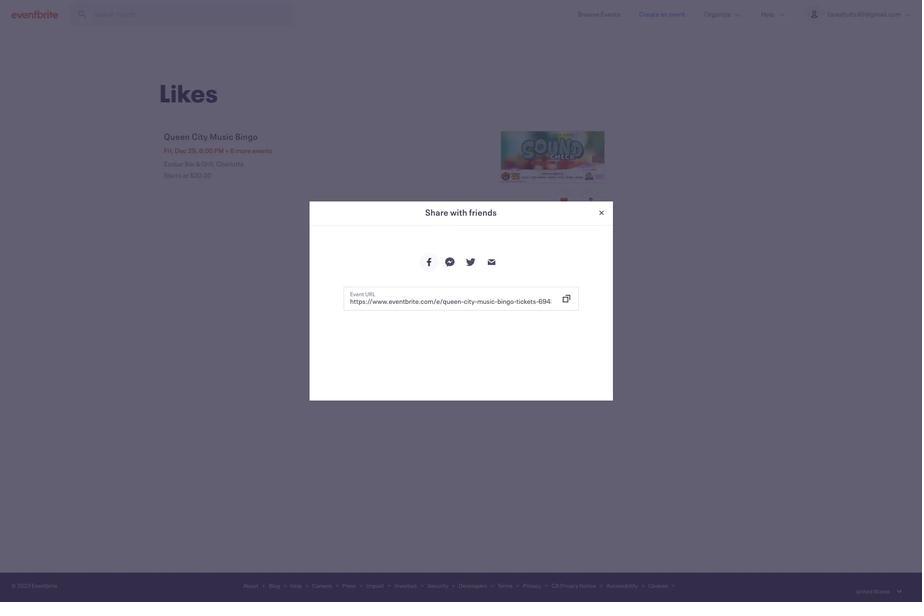 Task type: describe. For each thing, give the bounding box(es) containing it.
queen city music bingo link
[[164, 131, 493, 142]]

terms link
[[498, 582, 513, 589]]

bingo
[[235, 131, 258, 142]]

security link
[[428, 582, 449, 589]]

united
[[856, 588, 873, 595]]

impact
[[366, 582, 384, 589]]

0 vertical spatial help
[[761, 9, 775, 18]]

1 vertical spatial help
[[290, 582, 302, 589]]

accessibility
[[607, 582, 638, 589]]

eventbrite
[[32, 582, 58, 589]]

© 2023 eventbrite
[[11, 582, 58, 589]]

at
[[183, 171, 189, 180]]

&
[[196, 159, 200, 168]]

grill,
[[201, 159, 215, 168]]

share
[[425, 207, 449, 218]]

6
[[230, 146, 234, 155]]

create an event
[[639, 9, 685, 18]]

2 privacy from the left
[[560, 582, 579, 589]]

careers link
[[312, 582, 332, 589]]

music
[[210, 131, 234, 142]]

states
[[874, 588, 890, 595]]

pm
[[214, 146, 224, 155]]

zodiac
[[164, 159, 184, 168]]

notice
[[580, 582, 596, 589]]

tarashultz49@gmail.com
[[828, 9, 901, 18]]

share with friends alert dialog
[[0, 0, 922, 602]]

press
[[342, 582, 356, 589]]

about
[[243, 582, 259, 589]]

events
[[601, 9, 620, 18]]

+
[[225, 146, 229, 155]]

an
[[661, 9, 668, 18]]

city
[[192, 131, 208, 142]]

organize link
[[695, 0, 752, 28]]

events
[[252, 146, 272, 155]]

ca privacy notice link
[[552, 582, 596, 589]]

friends
[[469, 207, 497, 218]]

share with friends
[[425, 207, 497, 218]]



Task type: vqa. For each thing, say whether or not it's contained in the screenshot.
the likes
yes



Task type: locate. For each thing, give the bounding box(es) containing it.
0 horizontal spatial help
[[290, 582, 302, 589]]

cookies link
[[649, 582, 669, 589]]

investors
[[394, 582, 417, 589]]

privacy
[[523, 582, 541, 589], [560, 582, 579, 589]]

2023
[[17, 582, 31, 589]]

browse events
[[578, 9, 620, 18]]

event
[[669, 9, 685, 18]]

fri,
[[164, 146, 173, 155]]

developers link
[[459, 582, 487, 589]]

queen city music bingo fri, dec 29, 8:00 pm + 6 more events zodiac bar & grill, charlotte starts at $20.00
[[164, 131, 272, 180]]

cookies
[[649, 582, 669, 589]]

organize
[[704, 9, 731, 18]]

0 horizontal spatial help link
[[290, 582, 302, 589]]

blog
[[269, 582, 280, 589]]

create
[[639, 9, 659, 18]]

help
[[761, 9, 775, 18], [290, 582, 302, 589]]

create an event link
[[630, 0, 695, 28]]

1 horizontal spatial help link
[[752, 0, 796, 28]]

with
[[450, 207, 467, 218]]

investors link
[[394, 582, 417, 589]]

security
[[428, 582, 449, 589]]

help right blog
[[290, 582, 302, 589]]

eventbrite image
[[11, 9, 58, 19]]

browse events link
[[569, 0, 630, 28]]

0 horizontal spatial privacy
[[523, 582, 541, 589]]

developers
[[459, 582, 487, 589]]

1 privacy from the left
[[523, 582, 541, 589]]

press link
[[342, 582, 356, 589]]

about link
[[243, 582, 259, 589]]

starts
[[164, 171, 182, 180]]

1 vertical spatial help link
[[290, 582, 302, 589]]

terms
[[498, 582, 513, 589]]

none text field inside the share with friends alert dialog
[[345, 288, 557, 310]]

more
[[235, 146, 251, 155]]

privacy link
[[523, 582, 541, 589]]

ca
[[552, 582, 559, 589]]

impact link
[[366, 582, 384, 589]]

queen
[[164, 131, 190, 142]]

bar
[[185, 159, 195, 168]]

careers
[[312, 582, 332, 589]]

29,
[[188, 146, 198, 155]]

blog link
[[269, 582, 280, 589]]

8:00
[[199, 146, 213, 155]]

browse
[[578, 9, 600, 18]]

$20.00
[[190, 171, 212, 180]]

1 horizontal spatial help
[[761, 9, 775, 18]]

ca privacy notice
[[552, 582, 596, 589]]

help link
[[752, 0, 796, 28], [290, 582, 302, 589]]

accessibility link
[[607, 582, 638, 589]]

privacy left ca
[[523, 582, 541, 589]]

dec
[[175, 146, 187, 155]]

united states
[[856, 588, 890, 595]]

©
[[11, 582, 16, 589]]

charlotte
[[216, 159, 244, 168]]

None text field
[[345, 288, 557, 310]]

likes
[[160, 77, 218, 109]]

privacy right ca
[[560, 582, 579, 589]]

0 vertical spatial help link
[[752, 0, 796, 28]]

help right organize link
[[761, 9, 775, 18]]

tarashultz49@gmail.com link
[[796, 0, 922, 28]]

1 horizontal spatial privacy
[[560, 582, 579, 589]]



